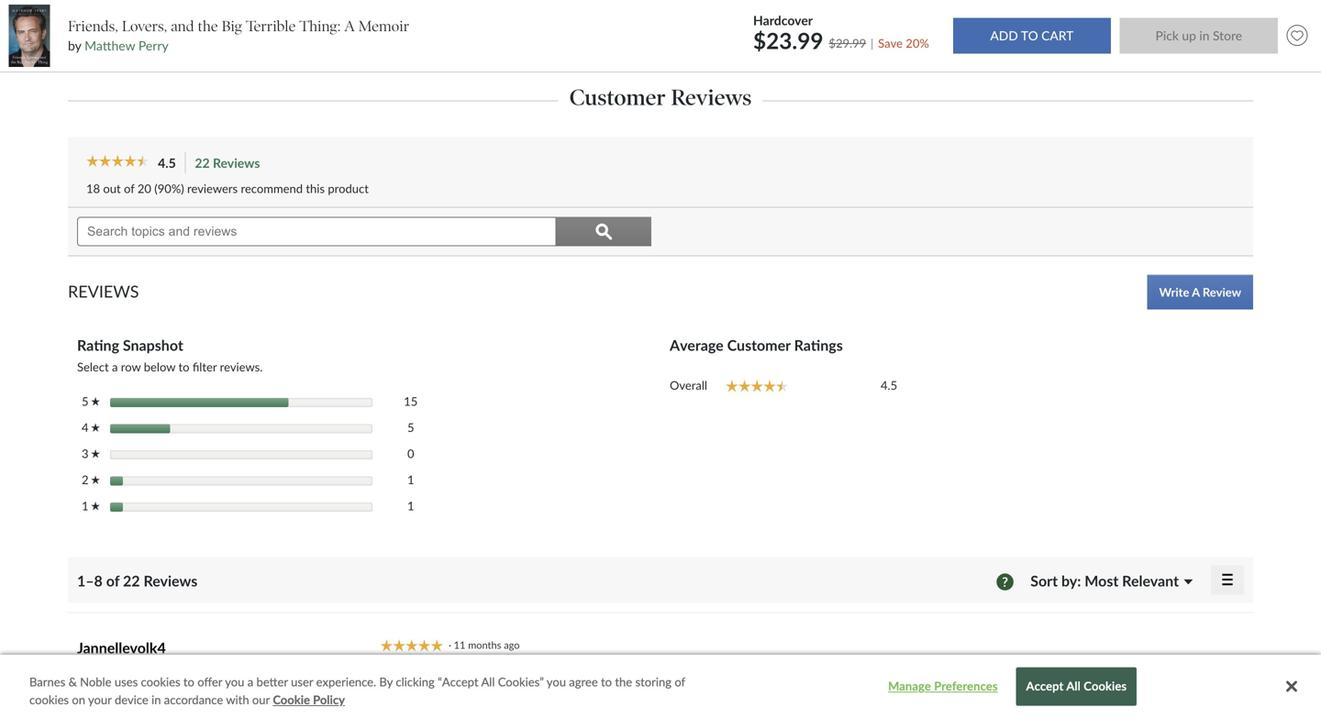 Task type: vqa. For each thing, say whether or not it's contained in the screenshot.
Big
yes



Task type: locate. For each thing, give the bounding box(es) containing it.
0 horizontal spatial 5
[[82, 394, 91, 409]]

5 ☆
[[82, 394, 100, 409]]

0 vertical spatial this
[[306, 181, 325, 196]]

you up week
[[547, 675, 566, 690]]

0 vertical spatial customer
[[570, 84, 666, 111]]

0 vertical spatial 4.5
[[158, 155, 176, 171]]

you left can
[[838, 692, 858, 707]]

· 11 months ago
[[449, 639, 525, 652]]

22 up reviewers
[[195, 155, 210, 171]]

ny
[[112, 669, 128, 684]]

read up mentally
[[387, 692, 410, 707]]

☆☆☆☆☆
[[86, 154, 149, 168], [86, 154, 149, 168], [726, 380, 789, 393], [726, 380, 789, 393], [380, 639, 443, 653], [380, 639, 443, 653]]

every
[[682, 692, 711, 707]]

1 horizontal spatial in
[[464, 692, 474, 707]]

read down · at the left bottom of page
[[425, 660, 461, 680]]

and inside friends, lovers, and the big terrible thing: a memoir by matthew perry
[[171, 17, 194, 35]]

his right had
[[1082, 692, 1097, 707]]

5 ☆ from the top
[[91, 502, 100, 511]]

1 horizontal spatial 5
[[407, 420, 414, 435]]

1 ☆ from the top
[[91, 397, 100, 407]]

0 horizontal spatial cookies
[[29, 693, 69, 708]]

cookie
[[273, 693, 310, 708]]

☆ inside 5 ☆
[[91, 397, 100, 407]]

0 vertical spatial read
[[425, 660, 461, 680]]

0 vertical spatial book
[[435, 692, 461, 707]]

2 ☆ from the top
[[91, 423, 100, 433]]

beginning
[[620, 711, 671, 719]]

customer reviews
[[570, 84, 752, 111]]

average
[[670, 336, 724, 354]]

1 horizontal spatial this
[[413, 692, 432, 707]]

☆ inside '4 ☆'
[[91, 423, 100, 433]]

write a review button
[[1148, 275, 1254, 310]]

book down can
[[856, 711, 882, 719]]

0 horizontal spatial in
[[152, 693, 161, 708]]

22 right 1–8
[[123, 572, 140, 590]]

1 vertical spatial 4.5
[[881, 378, 898, 393]]

relevant
[[1123, 572, 1179, 590]]

☆ up 2 ☆
[[91, 449, 100, 459]]

book down the "accept at the bottom
[[435, 692, 461, 707]]

☆ up 3 ☆
[[91, 423, 100, 433]]

the left big
[[198, 17, 218, 35]]

recommend down raw
[[769, 711, 831, 719]]

$23.99
[[754, 27, 824, 54]]

his down every
[[688, 711, 703, 719]]

the left very
[[574, 711, 592, 719]]

and
[[171, 17, 194, 35], [566, 692, 585, 707], [816, 692, 835, 707], [428, 711, 447, 719]]

☆ down 2 ☆
[[91, 502, 100, 511]]

product
[[328, 181, 369, 196]]

1–8 of 22 reviews alert
[[77, 572, 205, 590]]

reviews
[[671, 84, 752, 111], [213, 155, 260, 171], [68, 281, 139, 301], [144, 572, 198, 590]]

1 horizontal spatial his
[[1082, 692, 1097, 707]]

5 up the 0 at the left bottom of the page
[[407, 420, 414, 435]]

and right lovers,
[[171, 17, 194, 35]]

cookies
[[141, 675, 180, 690], [29, 693, 69, 708]]

3 ☆ from the top
[[91, 449, 100, 459]]

of up loved
[[675, 675, 685, 690]]

1 vertical spatial this
[[413, 692, 432, 707]]

friends,
[[68, 17, 118, 35]]

1 vertical spatial cookies
[[29, 693, 69, 708]]

write a review
[[1160, 285, 1242, 300]]

loved
[[651, 692, 679, 707]]

1 vertical spatial book
[[856, 711, 882, 719]]

0 horizontal spatial this
[[306, 181, 325, 196]]

all inside button
[[1067, 679, 1081, 694]]

terrible
[[246, 17, 296, 35]]

▼
[[1185, 578, 1193, 586]]

Search topics and reviews search region search field
[[68, 208, 661, 256]]

the up absolutely
[[615, 675, 632, 690]]

"accept
[[438, 675, 479, 690]]

1 horizontal spatial customer
[[727, 336, 791, 354]]

rating
[[77, 336, 119, 354]]

1 horizontal spatial read
[[425, 660, 461, 680]]

None submit
[[953, 18, 1111, 54], [1120, 18, 1278, 54], [953, 18, 1111, 54], [1120, 18, 1278, 54]]

list
[[77, 691, 125, 709]]

0 horizontal spatial 22
[[123, 572, 140, 590]]

to down really
[[885, 711, 896, 719]]

2 in from the left
[[152, 693, 161, 708]]

of inside barnes & noble uses cookies to offer you a better user experience. by clicking "accept all cookies" you agree to the storing of cookies on your device in accordance with our
[[675, 675, 685, 690]]

1 vertical spatial customer
[[727, 336, 791, 354]]

0 horizontal spatial recommend
[[241, 181, 303, 196]]

a
[[1192, 285, 1200, 300], [112, 360, 118, 374], [248, 675, 253, 690], [526, 692, 532, 707]]

22 reviews link
[[194, 152, 270, 174]]

on
[[72, 693, 85, 708]]

0 horizontal spatial book
[[435, 692, 461, 707]]

by
[[68, 38, 81, 53]]

all inside barnes & noble uses cookies to offer you a better user experience. by clicking "accept all cookies" you agree to the storing of cookies on your device in accordance with our
[[481, 675, 495, 690]]

1 vertical spatial recommend
[[769, 711, 831, 719]]

1 horizontal spatial cookies
[[141, 675, 180, 690]]

5 up 4
[[82, 394, 91, 409]]

1 horizontal spatial 22
[[195, 155, 210, 171]]

less
[[477, 692, 496, 707]]

0 vertical spatial cookies
[[141, 675, 180, 690]]

physically
[[450, 711, 501, 719]]

recommend down 22 reviews link
[[241, 181, 303, 196]]

i down agree
[[588, 692, 591, 707]]

add to wishlist image
[[1283, 21, 1313, 51]]

the inside barnes & noble uses cookies to offer you a better user experience. by clicking "accept all cookies" you agree to the storing of cookies on your device in accordance with our
[[615, 675, 632, 690]]

in right device
[[152, 693, 161, 708]]

? button
[[997, 571, 1014, 593]]

5 for 5 ☆
[[82, 394, 91, 409]]

a left row
[[112, 360, 118, 374]]

reader.
[[921, 711, 957, 719]]

0 horizontal spatial 4.5
[[158, 155, 176, 171]]

all up "less"
[[481, 675, 495, 690]]

noble
[[80, 675, 112, 690]]

matthew
[[85, 38, 135, 53]]

0 horizontal spatial customer
[[570, 84, 666, 111]]

this
[[306, 181, 325, 196], [413, 692, 432, 707], [834, 711, 853, 719]]

0 horizontal spatial read
[[387, 692, 410, 707]]

1 horizontal spatial all
[[1067, 679, 1081, 694]]

sort
[[1031, 572, 1058, 590]]

1 horizontal spatial you
[[547, 675, 566, 690]]

☆
[[91, 397, 100, 407], [91, 423, 100, 433], [91, 449, 100, 459], [91, 475, 100, 485], [91, 502, 100, 511]]

?
[[997, 573, 1014, 591]]

of right 1–8
[[106, 572, 119, 590]]

barnes & noble uses cookies to offer you a better user experience. by clicking "accept all cookies" you agree to the storing of cookies on your device in accordance with our
[[29, 675, 685, 708]]

1–8
[[77, 572, 103, 590]]

this down clicking
[[413, 692, 432, 707]]

memoir
[[359, 17, 409, 35]]

a inside the i read this book in less than a week and i absolutely loved every bit of it. it is so raw and you can really see the struggle that he has had his whole life mentally and physically starting from the very beginning of his life. i would recommend this book to any reader. as for myself i have just gotten int
[[526, 692, 532, 707]]

☆ inside 2 ☆
[[91, 475, 100, 485]]

by
[[379, 675, 393, 690]]

you up with
[[225, 675, 245, 690]]

☆ up '4 ☆' on the bottom of the page
[[91, 397, 100, 407]]

cookies
[[1084, 679, 1127, 694]]

2 ☆
[[82, 473, 100, 487]]

cookies up device
[[141, 675, 180, 690]]

read inside the i read this book in less than a week and i absolutely loved every bit of it. it is so raw and you can really see the struggle that he has had his whole life mentally and physically starting from the very beginning of his life. i would recommend this book to any reader. as for myself i have just gotten int
[[387, 692, 410, 707]]

0 horizontal spatial you
[[225, 675, 245, 690]]

1 vertical spatial his
[[688, 711, 703, 719]]

0
[[407, 446, 414, 461]]

0 horizontal spatial all
[[481, 675, 495, 690]]

recommend
[[241, 181, 303, 196], [769, 711, 831, 719]]

0 vertical spatial 22
[[195, 155, 210, 171]]

he
[[1023, 692, 1036, 707]]

see
[[913, 692, 931, 707]]

life.
[[706, 711, 724, 719]]

$29.99
[[829, 36, 867, 51]]

and right mentally
[[428, 711, 447, 719]]

by:
[[1062, 572, 1081, 590]]

the up reader.
[[934, 692, 951, 707]]

to up accordance
[[183, 675, 195, 690]]

0 horizontal spatial his
[[688, 711, 703, 719]]

1 inside the afton, ny review 1
[[118, 692, 125, 707]]

cookie policy
[[273, 693, 345, 708]]

Search topics and reviews text field
[[77, 217, 557, 246]]

≡ button
[[1211, 566, 1245, 595]]

a up the our
[[248, 675, 253, 690]]

hardcover
[[754, 12, 813, 28]]

a up the "starting"
[[526, 692, 532, 707]]

in up physically
[[464, 692, 474, 707]]

select
[[77, 360, 109, 374]]

save 20%
[[878, 36, 929, 51]]

cookies down barnes
[[29, 693, 69, 708]]

1 ☆
[[82, 499, 100, 513]]

1 in from the left
[[464, 692, 474, 707]]

4 ☆
[[82, 420, 100, 435]]

☆ up 1 ☆
[[91, 475, 100, 485]]

preferences
[[934, 679, 998, 694]]

4 ☆ from the top
[[91, 475, 100, 485]]

months
[[468, 639, 501, 652]]

4.5
[[158, 155, 176, 171], [881, 378, 898, 393]]

is
[[768, 692, 776, 707]]

to left 'filter'
[[179, 360, 190, 374]]

2 horizontal spatial you
[[838, 692, 858, 707]]

the
[[198, 17, 218, 35], [615, 675, 632, 690], [934, 692, 951, 707], [574, 711, 592, 719]]

1 vertical spatial 5
[[407, 420, 414, 435]]

to inside the i read this book in less than a week and i absolutely loved every bit of it. it is so raw and you can really see the struggle that he has had his whole life mentally and physically starting from the very beginning of his life. i would recommend this book to any reader. as for myself i have just gotten int
[[885, 711, 896, 719]]

in inside the i read this book in less than a week and i absolutely loved every bit of it. it is so raw and you can really see the struggle that he has had his whole life mentally and physically starting from the very beginning of his life. i would recommend this book to any reader. as for myself i have just gotten int
[[464, 692, 474, 707]]

☆ inside 1 ☆
[[91, 502, 100, 511]]

accept all cookies
[[1027, 679, 1127, 694]]

afton, ny review 1
[[77, 669, 128, 707]]

all up just
[[1067, 679, 1081, 694]]

a right write
[[1192, 285, 1200, 300]]

☆ for 3
[[91, 449, 100, 459]]

and right raw
[[816, 692, 835, 707]]

2 vertical spatial this
[[834, 711, 853, 719]]

this left product
[[306, 181, 325, 196]]

for
[[976, 711, 990, 719]]

to up absolutely
[[601, 675, 612, 690]]

☆ for 1
[[91, 502, 100, 511]]

0 vertical spatial 5
[[82, 394, 91, 409]]

1 vertical spatial read
[[387, 692, 410, 707]]

would
[[734, 711, 766, 719]]

22 reviews
[[195, 155, 260, 171]]

as
[[959, 711, 973, 719]]

average customer ratings
[[670, 336, 843, 354]]

most
[[1085, 572, 1119, 590]]

accept
[[1027, 679, 1064, 694]]

friends, lovers, and the big terrible thing: a memoir image
[[9, 4, 50, 67]]

0 vertical spatial recommend
[[241, 181, 303, 196]]

this left "any"
[[834, 711, 853, 719]]

5
[[82, 394, 91, 409], [407, 420, 414, 435]]

had
[[1060, 692, 1079, 707]]

☆ inside 3 ☆
[[91, 449, 100, 459]]

any
[[899, 711, 918, 719]]

his
[[1082, 692, 1097, 707], [688, 711, 703, 719]]

1 horizontal spatial recommend
[[769, 711, 831, 719]]



Task type: describe. For each thing, give the bounding box(es) containing it.
than
[[499, 692, 523, 707]]

agree
[[569, 675, 598, 690]]

☆ for 4
[[91, 423, 100, 433]]

mentally
[[380, 711, 425, 719]]

offer
[[198, 675, 222, 690]]

clicking
[[396, 675, 435, 690]]

4
[[82, 420, 91, 435]]

row
[[121, 360, 141, 374]]

2
[[82, 473, 91, 487]]

barnes
[[29, 675, 65, 690]]

☆ for 2
[[91, 475, 100, 485]]

a inside the rating snapshot select a row below to filter reviews.
[[112, 360, 118, 374]]

that
[[999, 692, 1020, 707]]

week
[[535, 692, 563, 707]]

out
[[103, 181, 121, 196]]

1 horizontal spatial book
[[856, 711, 882, 719]]

2 horizontal spatial this
[[834, 711, 853, 719]]

gotten
[[1087, 711, 1121, 719]]

list containing review
[[77, 691, 125, 709]]

raw
[[794, 692, 813, 707]]

and down agree
[[566, 692, 585, 707]]

your
[[88, 693, 112, 708]]

just
[[1065, 711, 1084, 719]]

18
[[86, 181, 100, 196]]

uses
[[115, 675, 138, 690]]

absolutely
[[594, 692, 648, 707]]

20
[[138, 181, 151, 196]]

it.
[[744, 692, 754, 707]]

i down he
[[1030, 711, 1034, 719]]

friends, lovers, and the big terrible thing: a memoir by matthew perry
[[68, 17, 409, 53]]

from
[[547, 711, 571, 719]]

overall
[[670, 378, 708, 393]]

very
[[594, 711, 617, 719]]

with
[[226, 693, 249, 708]]

life
[[1135, 692, 1151, 707]]

in inside barnes & noble uses cookies to offer you a better user experience. by clicking "accept all cookies" you agree to the storing of cookies on your device in accordance with our
[[152, 693, 161, 708]]

can
[[861, 692, 879, 707]]

review
[[77, 692, 115, 707]]

reviewers
[[187, 181, 238, 196]]

recommend inside the i read this book in less than a week and i absolutely loved every bit of it. it is so raw and you can really see the struggle that he has had his whole life mentally and physically starting from the very beginning of his life. i would recommend this book to any reader. as for myself i have just gotten int
[[769, 711, 831, 719]]

really
[[882, 692, 910, 707]]

jannellevolk4
[[77, 639, 166, 657]]

write
[[1160, 285, 1190, 300]]

privacy alert dialog
[[0, 655, 1322, 719]]

accept all cookies button
[[1016, 668, 1137, 706]]

afton,
[[77, 669, 109, 684]]

better
[[257, 675, 288, 690]]

rating snapshot select a row below to filter reviews.
[[77, 336, 263, 374]]

ago
[[504, 639, 520, 652]]

(90%)
[[154, 181, 184, 196]]

great read
[[380, 660, 461, 680]]

whole
[[1100, 692, 1132, 707]]

1 horizontal spatial 4.5
[[881, 378, 898, 393]]

i right life.
[[727, 711, 731, 719]]

below
[[144, 360, 175, 374]]

a inside barnes & noble uses cookies to offer you a better user experience. by clicking "accept all cookies" you agree to the storing of cookies on your device in accordance with our
[[248, 675, 253, 690]]

big
[[222, 17, 242, 35]]

manage preferences button
[[886, 669, 1001, 705]]

manage preferences
[[888, 679, 998, 694]]

read for great read
[[425, 660, 461, 680]]

you inside the i read this book in less than a week and i absolutely loved every bit of it. it is so raw and you can really see the struggle that he has had his whole life mentally and physically starting from the very beginning of his life. i would recommend this book to any reader. as for myself i have just gotten int
[[838, 692, 858, 707]]

1 vertical spatial 22
[[123, 572, 140, 590]]

of left the it.
[[731, 692, 741, 707]]

cookie policy link
[[273, 692, 345, 709]]

great
[[380, 660, 421, 680]]

has
[[1039, 692, 1057, 707]]

starting
[[504, 711, 544, 719]]

manage
[[888, 679, 931, 694]]

to inside the rating snapshot select a row below to filter reviews.
[[179, 360, 190, 374]]

i read this book in less than a week and i absolutely loved every bit of it. it is so raw and you can really see the struggle that he has had his whole life mentally and physically starting from the very beginning of his life. i would recommend this book to any reader. as for myself i have just gotten int
[[380, 692, 1151, 719]]

5 for 5
[[407, 420, 414, 435]]

15
[[404, 394, 418, 409]]

cookies"
[[498, 675, 544, 690]]

a inside 'button'
[[1192, 285, 1200, 300]]

policy
[[313, 693, 345, 708]]

accordance
[[164, 693, 223, 708]]

experience.
[[316, 675, 376, 690]]

18 out of 20 (90%) reviewers recommend this product
[[86, 181, 369, 196]]

of down loved
[[674, 711, 685, 719]]

of left 20
[[124, 181, 134, 196]]

bit
[[714, 692, 728, 707]]

matthew perry link
[[85, 38, 169, 53]]

i down by
[[380, 692, 384, 707]]

$23.99 $29.99
[[754, 27, 867, 54]]

storing
[[636, 675, 672, 690]]

snapshot
[[123, 336, 183, 354]]

0 vertical spatial his
[[1082, 692, 1097, 707]]

read for i read this book in less than a week and i absolutely loved every bit of it. it is so raw and you can really see the struggle that he has had his whole life mentally and physically starting from the very beginning of his life. i would recommend this book to any reader. as for myself i have just gotten int
[[387, 692, 410, 707]]

the inside friends, lovers, and the big terrible thing: a memoir by matthew perry
[[198, 17, 218, 35]]

so
[[779, 692, 791, 707]]

review
[[1203, 285, 1242, 300]]

a
[[344, 17, 355, 35]]

☆ for 5
[[91, 397, 100, 407]]

perry
[[138, 38, 169, 53]]



